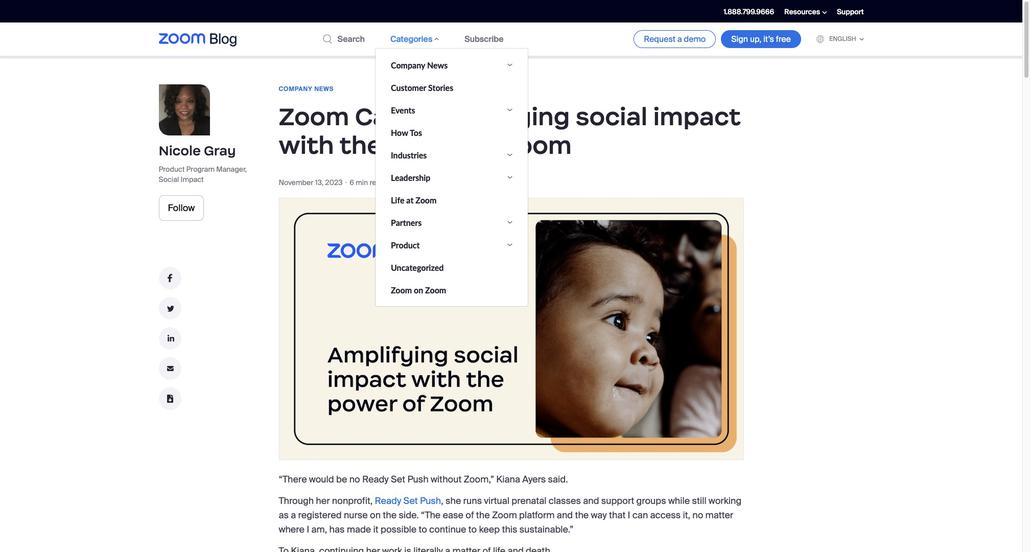 Task type: vqa. For each thing, say whether or not it's contained in the screenshot.
where
yes



Task type: locate. For each thing, give the bounding box(es) containing it.
ready up through her nonprofit, ready set push
[[362, 473, 389, 486]]

product link
[[391, 234, 420, 256]]

nicole gray link
[[159, 143, 236, 159]]

i left am,
[[307, 523, 309, 536]]

1 vertical spatial a
[[291, 509, 296, 521]]

6 min read
[[350, 178, 385, 187]]

way
[[591, 509, 607, 521]]

1 horizontal spatial and
[[583, 495, 599, 507]]

ready
[[362, 473, 389, 486], [375, 495, 401, 507]]

support
[[837, 7, 864, 16]]

a left demo
[[678, 34, 682, 44]]

ready up side.
[[375, 495, 401, 507]]

product program manager, social impact
[[159, 165, 247, 184]]

sign up, it's free
[[732, 34, 791, 44]]

gray
[[204, 143, 236, 159]]

and
[[583, 495, 599, 507], [557, 509, 573, 521]]

resources button
[[785, 7, 827, 16]]

0 vertical spatial push
[[408, 473, 429, 486]]

no inside , she runs virtual prenatal classes and support groups while still working as a registered nurse on the side. "the ease of the zoom platform and the way that i can access it, no matter where i am, has made it possible to continue to keep this sustainable."
[[693, 509, 703, 521]]

kiana
[[496, 473, 520, 486]]

0 vertical spatial of
[[471, 130, 496, 160]]

0 horizontal spatial a
[[291, 509, 296, 521]]

no right it,
[[693, 509, 703, 521]]

on up it
[[370, 509, 381, 521]]

through her nonprofit, ready set push
[[279, 495, 441, 507]]

news
[[427, 60, 448, 70], [314, 85, 334, 93]]

0 vertical spatial ready
[[362, 473, 389, 486]]

share to facebook image
[[159, 267, 181, 289]]

can
[[633, 509, 648, 521]]

zoom on zoom link
[[391, 279, 461, 301]]

product for product
[[391, 240, 420, 250]]

life
[[391, 195, 404, 205]]

tos
[[410, 128, 422, 137]]

on
[[414, 285, 423, 295], [370, 509, 381, 521]]

search link
[[323, 34, 365, 44]]

1 horizontal spatial company news
[[391, 60, 448, 70]]

product down partners
[[391, 240, 420, 250]]

uncategorized
[[391, 262, 444, 272]]

company
[[391, 60, 425, 70], [279, 85, 313, 93]]

english button
[[817, 35, 864, 43]]

0 horizontal spatial and
[[557, 509, 573, 521]]

november
[[279, 178, 313, 187]]

1 horizontal spatial company
[[391, 60, 425, 70]]

1 vertical spatial and
[[557, 509, 573, 521]]

free
[[776, 34, 791, 44]]

0 horizontal spatial to
[[419, 523, 427, 536]]

1.888.799.9666 link
[[724, 7, 774, 16]]

1 horizontal spatial product
[[391, 240, 420, 250]]

"the
[[421, 509, 441, 521]]

0 vertical spatial news
[[427, 60, 448, 70]]

1 vertical spatial of
[[466, 509, 474, 521]]

no
[[349, 473, 360, 486], [693, 509, 703, 521]]

zoom on zoom
[[391, 285, 446, 295]]

how tos
[[391, 128, 422, 137]]

on down uncategorized
[[414, 285, 423, 295]]

1 vertical spatial company news link
[[279, 85, 334, 93]]

it
[[373, 523, 379, 536]]

1 horizontal spatial to
[[469, 523, 477, 536]]

social
[[576, 101, 648, 132]]

1 vertical spatial no
[[693, 509, 703, 521]]

product inside categories element
[[391, 240, 420, 250]]

1 vertical spatial on
[[370, 509, 381, 521]]

push up "the
[[420, 495, 441, 507]]

set up ready set push "link"
[[391, 473, 405, 486]]

1 horizontal spatial company news link
[[391, 54, 448, 76]]

request
[[644, 34, 676, 44]]

0 vertical spatial on
[[414, 285, 423, 295]]

industries
[[391, 150, 427, 160]]

1 horizontal spatial news
[[427, 60, 448, 70]]

this
[[502, 523, 518, 536]]

1 vertical spatial i
[[307, 523, 309, 536]]

0 horizontal spatial i
[[307, 523, 309, 536]]

it,
[[683, 509, 691, 521]]

product up social
[[159, 165, 185, 174]]

and down classes
[[557, 509, 573, 521]]

product inside product program manager, social impact
[[159, 165, 185, 174]]

of
[[471, 130, 496, 160], [466, 509, 474, 521]]

demo
[[684, 34, 706, 44]]

0 vertical spatial company news
[[391, 60, 448, 70]]

1 horizontal spatial i
[[628, 509, 630, 521]]

a
[[678, 34, 682, 44], [291, 509, 296, 521]]

on inside zoom on zoom link
[[414, 285, 423, 295]]

be
[[336, 473, 347, 486]]

november 13, 2023
[[279, 178, 343, 187]]

has
[[329, 523, 345, 536]]

1 horizontal spatial a
[[678, 34, 682, 44]]

no right be
[[349, 473, 360, 486]]

and up way
[[583, 495, 599, 507]]

1 horizontal spatial no
[[693, 509, 703, 521]]

nicole
[[159, 143, 201, 159]]

share to email image
[[159, 357, 181, 380]]

would
[[309, 473, 334, 486]]

to down "the
[[419, 523, 427, 536]]

0 horizontal spatial company news
[[279, 85, 334, 93]]

platform
[[519, 509, 555, 521]]

1 vertical spatial company
[[279, 85, 313, 93]]

1 vertical spatial product
[[391, 240, 420, 250]]

said.
[[548, 473, 568, 486]]

zoom inside life at zoom link
[[415, 195, 436, 205]]

categories
[[390, 34, 433, 44]]

where
[[279, 523, 305, 536]]

support link
[[837, 7, 864, 16]]

a inside , she runs virtual prenatal classes and support groups while still working as a registered nurse on the side. "the ease of the zoom platform and the way that i can access it, no matter where i am, has made it possible to continue to keep this sustainable."
[[291, 509, 296, 521]]

to left the keep
[[469, 523, 477, 536]]

how tos link
[[391, 121, 437, 144]]

0 horizontal spatial company
[[279, 85, 313, 93]]

a right as
[[291, 509, 296, 521]]

life at zoom link
[[391, 189, 452, 211]]

stories
[[428, 83, 453, 92]]

"there would be no ready set push without zoom," kiana ayers said.
[[279, 473, 570, 486]]

1 horizontal spatial on
[[414, 285, 423, 295]]

0 vertical spatial company
[[391, 60, 425, 70]]

possible
[[381, 523, 417, 536]]

program
[[186, 165, 215, 174]]

as
[[279, 509, 289, 521]]

0 horizontal spatial no
[[349, 473, 360, 486]]

of inside zoom cares: amplifying social impact with the power of zoom
[[471, 130, 496, 160]]

product
[[159, 165, 185, 174], [391, 240, 420, 250]]

push
[[408, 473, 429, 486], [420, 495, 441, 507]]

0 horizontal spatial on
[[370, 509, 381, 521]]

2023
[[325, 178, 343, 187]]

the up min
[[340, 130, 382, 160]]

i left can
[[628, 509, 630, 521]]

impact
[[653, 101, 741, 132]]

0 vertical spatial product
[[159, 165, 185, 174]]

ready set push link
[[375, 495, 441, 507]]

push up ready set push "link"
[[408, 473, 429, 486]]

read
[[370, 178, 385, 187]]

impact
[[181, 175, 204, 184]]

1 vertical spatial news
[[314, 85, 334, 93]]

0 horizontal spatial product
[[159, 165, 185, 174]]

min
[[356, 178, 368, 187]]

access
[[650, 509, 681, 521]]

company news link
[[391, 54, 448, 76], [279, 85, 334, 93]]

the up the keep
[[476, 509, 490, 521]]

virtual
[[484, 495, 510, 507]]

to
[[419, 523, 427, 536], [469, 523, 477, 536]]

prenatal
[[512, 495, 547, 507]]

set up side.
[[404, 495, 418, 507]]



Task type: describe. For each thing, give the bounding box(es) containing it.
customer
[[391, 83, 426, 92]]

1 vertical spatial company news
[[279, 85, 334, 93]]

the inside zoom cares: amplifying social impact with the power of zoom
[[340, 130, 382, 160]]

0 vertical spatial i
[[628, 509, 630, 521]]

zoom inside , she runs virtual prenatal classes and support groups while still working as a registered nurse on the side. "the ease of the zoom platform and the way that i can access it, no matter where i am, has made it possible to continue to keep this sustainable."
[[492, 509, 517, 521]]

the left way
[[575, 509, 589, 521]]

continue
[[429, 523, 466, 536]]

uncategorized link
[[391, 256, 459, 279]]

,
[[441, 495, 444, 507]]

power
[[388, 130, 465, 160]]

life at zoom
[[391, 195, 436, 205]]

leadership
[[391, 173, 430, 182]]

zoom cares: amplifying social impact with the power of zoom
[[279, 101, 741, 160]]

customer stories
[[391, 83, 453, 92]]

without
[[431, 473, 462, 486]]

her
[[316, 495, 330, 507]]

, she runs virtual prenatal classes and support groups while still working as a registered nurse on the side. "the ease of the zoom platform and the way that i can access it, no matter where i am, has made it possible to continue to keep this sustainable."
[[279, 495, 742, 536]]

0 vertical spatial company news link
[[391, 54, 448, 76]]

13,
[[315, 178, 324, 187]]

on inside , she runs virtual prenatal classes and support groups while still working as a registered nurse on the side. "the ease of the zoom platform and the way that i can access it, no matter where i am, has made it possible to continue to keep this sustainable."
[[370, 509, 381, 521]]

she
[[446, 495, 461, 507]]

news inside categories element
[[427, 60, 448, 70]]

0 vertical spatial set
[[391, 473, 405, 486]]

share to twitter image
[[159, 297, 181, 319]]

keep
[[479, 523, 500, 536]]

support
[[601, 495, 634, 507]]

0 vertical spatial a
[[678, 34, 682, 44]]

customer stories link
[[391, 76, 469, 99]]

1 vertical spatial set
[[404, 495, 418, 507]]

share to linkedin image
[[159, 327, 181, 350]]

sign up, it's free link
[[721, 30, 801, 48]]

still
[[692, 495, 707, 507]]

resources
[[785, 7, 820, 16]]

1 vertical spatial ready
[[375, 495, 401, 507]]

of inside , she runs virtual prenatal classes and support groups while still working as a registered nurse on the side. "the ease of the zoom platform and the way that i can access it, no matter where i am, has made it possible to continue to keep this sustainable."
[[466, 509, 474, 521]]

subscribe link
[[465, 34, 504, 44]]

the up 'possible'
[[383, 509, 397, 521]]

matter
[[706, 509, 734, 521]]

0 horizontal spatial news
[[314, 85, 334, 93]]

nurse
[[344, 509, 368, 521]]

groups
[[637, 495, 666, 507]]

made
[[347, 523, 371, 536]]

6
[[350, 178, 354, 187]]

nicole gray
[[159, 143, 236, 159]]

classes
[[549, 495, 581, 507]]

nicole gray image
[[159, 84, 210, 135]]

social
[[159, 175, 179, 184]]

it's
[[764, 34, 774, 44]]

partners
[[391, 217, 422, 227]]

english
[[830, 35, 856, 43]]

1.888.799.9666
[[724, 7, 774, 16]]

am,
[[312, 523, 327, 536]]

that
[[609, 509, 626, 521]]

how
[[391, 128, 408, 137]]

events link
[[391, 99, 415, 121]]

industries link
[[391, 144, 427, 166]]

registered
[[298, 509, 342, 521]]

company news inside categories element
[[391, 60, 448, 70]]

cares:
[[355, 101, 433, 132]]

ayers
[[523, 473, 546, 486]]

company inside categories element
[[391, 60, 425, 70]]

with
[[279, 130, 334, 160]]

nonprofit,
[[332, 495, 373, 507]]

subscribe
[[465, 34, 504, 44]]

product for product program manager, social impact
[[159, 165, 185, 174]]

0 vertical spatial and
[[583, 495, 599, 507]]

follow link
[[159, 195, 204, 221]]

1 to from the left
[[419, 523, 427, 536]]

"there
[[279, 473, 307, 486]]

request a demo link
[[634, 30, 716, 48]]

zoom cares: amplifying social impact with the power of zoom image
[[279, 198, 744, 460]]

through
[[279, 495, 314, 507]]

amplifying
[[439, 101, 570, 132]]

1 vertical spatial push
[[420, 495, 441, 507]]

request a demo
[[644, 34, 706, 44]]

2 to from the left
[[469, 523, 477, 536]]

leadership link
[[391, 166, 430, 189]]

manager,
[[216, 165, 247, 174]]

search
[[338, 34, 365, 44]]

0 vertical spatial no
[[349, 473, 360, 486]]

categories element
[[375, 48, 528, 307]]

runs
[[463, 495, 482, 507]]

follow
[[168, 202, 195, 214]]

side.
[[399, 509, 419, 521]]

zoom,"
[[464, 473, 494, 486]]

0 horizontal spatial company news link
[[279, 85, 334, 93]]

sustainable."
[[520, 523, 574, 536]]

while
[[668, 495, 690, 507]]

ease
[[443, 509, 464, 521]]



